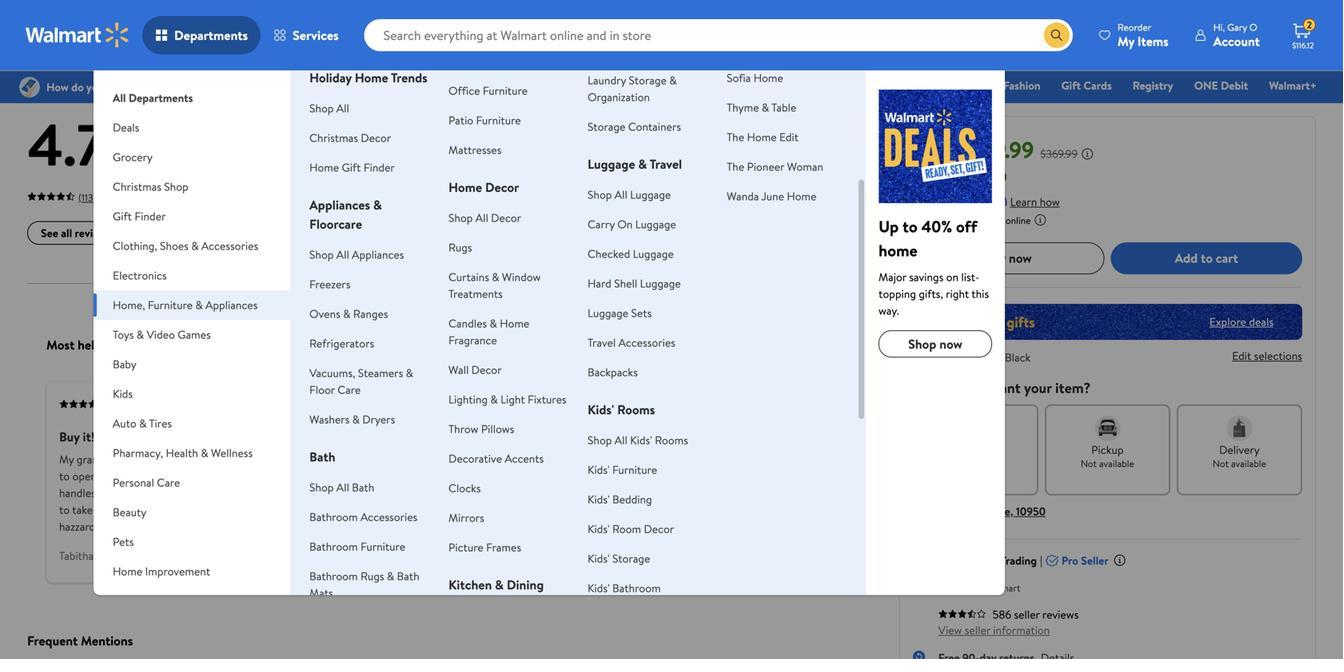 Task type: describe. For each thing, give the bounding box(es) containing it.
$116.12
[[1293, 40, 1314, 51]]

out inside 4.7 out of 5
[[109, 145, 137, 172]]

1
[[459, 187, 462, 202]]

my up open
[[59, 452, 74, 467]]

0 vertical spatial get
[[236, 468, 252, 484]]

legal information image
[[1034, 213, 1047, 226]]

pets button
[[94, 527, 290, 557]]

0 horizontal spatial 5
[[164, 104, 196, 184]]

return.
[[527, 519, 560, 534]]

shop for shop all luggage
[[588, 187, 612, 202]]

gift for gift finder link
[[642, 78, 662, 93]]

to left open
[[59, 468, 70, 484]]

the inside buy it!!!! my grandson loves it!!!! the only thing wrong with it is the handles to open the door. my grandson can't get in and out of it. they handles are hard to see and they are insane awkward place. we had to take one of the windows off so he could get in it duke's of hazzard style! lol other than that it runs great and look!!!!!
[[173, 452, 191, 467]]

all
[[61, 225, 72, 241]]

my inside reorder my items
[[1118, 32, 1135, 50]]

1 vertical spatial bath
[[352, 479, 375, 495]]

shop all luggage link
[[588, 187, 671, 202]]

most for most helpful negative review
[[515, 336, 543, 354]]

0 vertical spatial in
[[255, 468, 264, 484]]

all departments link
[[94, 70, 290, 113]]

patio furniture link
[[449, 112, 521, 128]]

the for the home edit
[[727, 129, 745, 145]]

holiday
[[310, 69, 352, 86]]

1 vertical spatial finder
[[364, 160, 395, 175]]

he
[[760, 452, 774, 467]]

0 vertical spatial 21
[[858, 169, 868, 185]]

the right is
[[320, 452, 336, 467]]

gift finder for gift finder link
[[642, 78, 696, 93]]

stars for 2 stars
[[467, 169, 490, 185]]

2 for 2
[[1308, 18, 1313, 32]]

thyme & table
[[727, 100, 797, 115]]

luggage down hard at top left
[[588, 305, 629, 321]]

1 horizontal spatial it!!!!
[[151, 452, 171, 467]]

available for delivery
[[1232, 456, 1267, 470]]

0 vertical spatial a
[[174, 225, 180, 241]]

place.
[[312, 485, 340, 501]]

kids' for kids' rooms
[[588, 401, 614, 418]]

finder for the gift finder dropdown button on the left of page
[[135, 208, 166, 224]]

luggage sets
[[588, 305, 652, 321]]

write a review link
[[131, 221, 228, 245]]

windows
[[148, 502, 189, 518]]

baby button
[[94, 350, 290, 379]]

& down departments popup button
[[180, 59, 193, 86]]

1 3+ day shipping from the left
[[247, 9, 311, 23]]

stars for 5 stars
[[467, 116, 490, 132]]

picture frames
[[449, 539, 521, 555]]

the down "every"
[[812, 468, 828, 484]]

on inside fun truck but not well built my 2 year old absolutely loved this chevy truck! he drove every chance he had for a whole month! then the drive motor on the wheels went out and he was so disappointed.  i started researching and that seems to be a common problem with it so we decided to return.
[[797, 468, 810, 484]]

rugs link
[[449, 240, 472, 255]]

of down the we
[[339, 502, 349, 518]]

travel accessories link
[[588, 335, 676, 350]]

see
[[154, 485, 170, 501]]

electronics link
[[807, 77, 876, 94]]

2 vertical spatial a
[[630, 502, 636, 518]]

bathroom for bathroom rugs & bath mats
[[310, 568, 358, 584]]

1 3+ from the left
[[247, 9, 258, 23]]

truck!
[[728, 452, 757, 467]]

wall
[[449, 362, 469, 378]]

home,
[[113, 297, 145, 313]]

rugs inside bathroom rugs & bath mats
[[361, 568, 384, 584]]

floor
[[310, 382, 335, 397]]

0 vertical spatial bath
[[310, 448, 336, 465]]

every
[[807, 452, 833, 467]]

0 vertical spatial reviews
[[114, 59, 176, 86]]

carry on luggage
[[588, 216, 676, 232]]

kids button
[[94, 379, 290, 409]]

1 vertical spatial travel
[[588, 335, 616, 350]]

progress bar for 39
[[510, 158, 850, 161]]

to left "be"
[[602, 502, 613, 518]]

helpful for positive
[[78, 336, 117, 354]]

review inside write a review link
[[182, 225, 214, 241]]

kids
[[113, 386, 133, 401]]

patio & garden
[[113, 593, 186, 609]]

customer
[[27, 59, 109, 86]]

services
[[293, 26, 339, 44]]

and up "return."
[[527, 502, 545, 518]]

clothing, shoes & accessories button
[[94, 231, 290, 261]]

review for most helpful negative review
[[639, 336, 675, 354]]

3.4249 stars out of 5, based on 586 seller reviews element
[[939, 609, 987, 618]]

information
[[994, 622, 1050, 638]]

freezers
[[310, 276, 351, 292]]

974
[[854, 116, 872, 132]]

fashion
[[1004, 78, 1041, 93]]

accessories for bathroom accessories
[[361, 509, 418, 525]]

& left dining
[[495, 576, 504, 593]]

electronics for electronics link on the top of the page
[[814, 78, 869, 93]]

shop now link
[[879, 330, 993, 358]]

awkward
[[268, 485, 310, 501]]

not for delivery
[[1213, 456, 1229, 470]]

& inside curtains & window treatments
[[492, 269, 500, 285]]

all for kids'
[[615, 432, 628, 448]]

off inside up to 40% off home major savings on list- topping gifts, right this way.
[[956, 215, 978, 238]]

the right open
[[99, 468, 115, 484]]

& left table
[[762, 100, 769, 115]]

on inside up to 40% off home major savings on list- topping gifts, right this way.
[[947, 269, 959, 285]]

decor for home decor
[[485, 178, 519, 196]]

progress bar for 47
[[510, 193, 850, 196]]

it down awkward
[[297, 502, 304, 518]]

to down researching at the right bottom of the page
[[830, 502, 841, 518]]

duke's
[[306, 502, 336, 518]]

most helpful positive review
[[46, 336, 203, 354]]

save
[[936, 169, 957, 184]]

o
[[1250, 20, 1258, 34]]

that inside buy it!!!! my grandson loves it!!!! the only thing wrong with it is the handles to open the door. my grandson can't get in and out of it. they handles are hard to see and they are insane awkward place. we had to take one of the windows off so he could get in it duke's of hazzard style! lol other than that it runs great and look!!!!!
[[197, 519, 217, 534]]

bath inside bathroom rugs & bath mats
[[397, 568, 420, 584]]

appliances & floorcare
[[310, 196, 382, 233]]

& left 'tires'
[[139, 415, 147, 431]]

patio for patio furniture
[[449, 112, 474, 128]]

verified purchase for loves
[[114, 397, 187, 411]]

purchase for built
[[617, 397, 655, 411]]

fulfilled by walmart
[[939, 581, 1021, 594]]

with inside buy it!!!! my grandson loves it!!!! the only thing wrong with it is the handles to open the door. my grandson can't get in and out of it. they handles are hard to see and they are insane awkward place. we had to take one of the windows off so he could get in it duke's of hazzard style! lol other than that it runs great and look!!!!!
[[277, 452, 298, 467]]

1 vertical spatial rooms
[[655, 432, 688, 448]]

backpacks
[[588, 364, 638, 380]]

decor down home decor
[[491, 210, 521, 226]]

1 vertical spatial departments
[[129, 90, 193, 106]]

gift down christmas decor link
[[342, 160, 361, 175]]

fulfilled
[[939, 581, 972, 594]]

laundry storage & organization link
[[588, 72, 677, 105]]

treatments
[[449, 286, 503, 302]]

major
[[879, 269, 907, 285]]

so inside buy it!!!! my grandson loves it!!!! the only thing wrong with it is the handles to open the door. my grandson can't get in and out of it. they handles are hard to see and they are insane awkward place. we had to take one of the windows off so he could get in it duke's of hazzard style! lol other than that it runs great and look!!!!!
[[209, 502, 220, 518]]

review for most helpful positive review
[[167, 336, 203, 354]]

finder for gift finder link
[[664, 78, 696, 93]]

it left runs
[[219, 519, 226, 534]]

my up 'see'
[[145, 468, 160, 484]]

accents
[[505, 451, 544, 466]]

well
[[628, 428, 650, 446]]

black
[[1005, 349, 1031, 365]]

(1136
[[78, 191, 98, 204]]

the home edit
[[727, 129, 799, 145]]

and right great
[[281, 519, 298, 534]]

3
[[459, 151, 465, 167]]

1 horizontal spatial rugs
[[449, 240, 472, 255]]

furniture for office
[[483, 83, 528, 98]]

toys
[[113, 327, 134, 342]]

1 vertical spatial a
[[616, 468, 621, 484]]

decor for wall decor
[[472, 362, 502, 378]]

take
[[72, 502, 93, 518]]

586
[[993, 606, 1012, 622]]

on
[[618, 216, 633, 232]]

1 horizontal spatial 5
[[459, 116, 465, 132]]

essentials
[[574, 78, 621, 93]]

room
[[613, 521, 641, 537]]

christmas for christmas decor link
[[310, 130, 358, 146]]

freezers link
[[310, 276, 351, 292]]

purchase for it!!!!
[[149, 397, 187, 411]]

by
[[974, 581, 984, 594]]

christmas for christmas shop dropdown button
[[113, 179, 162, 194]]

1 horizontal spatial edit
[[1233, 348, 1252, 364]]

home gift finder
[[310, 160, 395, 175]]

hi,
[[1214, 20, 1226, 34]]

open
[[72, 468, 97, 484]]

the right then
[[719, 468, 735, 484]]

christmas shop for christmas shop dropdown button
[[113, 179, 189, 194]]

not for pickup
[[1081, 456, 1097, 470]]

and up "be"
[[609, 485, 626, 501]]

& left dryers
[[352, 411, 360, 427]]

now for shop now
[[940, 335, 963, 353]]

write a review
[[145, 225, 214, 241]]

storage for laundry
[[629, 72, 667, 88]]

pioneer
[[747, 159, 785, 174]]

it.
[[319, 468, 328, 484]]

home, furniture & appliances image
[[879, 90, 993, 203]]

home gift finder link
[[310, 160, 395, 175]]

mats
[[310, 585, 333, 601]]

2 for 2 stars
[[459, 169, 465, 185]]

care inside vacuums, steamers & floor care
[[338, 382, 361, 397]]

reviews for 586 seller reviews
[[1043, 606, 1079, 622]]

registry
[[1133, 78, 1174, 93]]

Search search field
[[364, 19, 1073, 51]]

edit selections
[[1233, 348, 1303, 364]]

& left essentials
[[564, 78, 571, 93]]

all for luggage
[[615, 187, 628, 202]]

2 day from the left
[[473, 9, 488, 23]]

cards
[[1084, 78, 1112, 93]]

luggage up the shop all luggage link
[[588, 155, 635, 173]]

and right 'see'
[[173, 485, 190, 501]]

june
[[762, 188, 785, 204]]

actual color :
[[913, 349, 977, 365]]

buy for buy it!!!! my grandson loves it!!!! the only thing wrong with it is the handles to open the door. my grandson can't get in and out of it. they handles are hard to see and they are insane awkward place. we had to take one of the windows off so he could get in it duke's of hazzard style! lol other than that it runs great and look!!!!!
[[59, 428, 80, 446]]

checked luggage link
[[588, 246, 674, 262]]

only
[[194, 452, 214, 467]]

the for the pioneer woman
[[727, 159, 745, 174]]

gift for gift cards link
[[1062, 78, 1081, 93]]

we
[[343, 485, 358, 501]]

& up 'games'
[[195, 297, 203, 313]]

shop for shop all bath
[[310, 479, 334, 495]]

grocery for grocery & essentials
[[522, 78, 561, 93]]

of left it.
[[305, 468, 316, 484]]

of inside 4.7 out of 5
[[142, 145, 160, 172]]

pillows
[[481, 421, 515, 437]]

this for well
[[675, 452, 692, 467]]

trends
[[391, 69, 428, 86]]

1 horizontal spatial so
[[664, 485, 674, 501]]

decor for christmas decor
[[361, 130, 391, 146]]

shop all luggage
[[588, 187, 671, 202]]

shop inside dropdown button
[[164, 179, 189, 194]]

departments inside popup button
[[174, 26, 248, 44]]

shop for shop now
[[909, 335, 937, 353]]

most for most helpful positive review
[[46, 336, 75, 354]]

hazzard
[[59, 519, 95, 534]]

christmas shop button
[[94, 172, 290, 202]]

1 vertical spatial appliances
[[352, 247, 404, 262]]

of right one
[[116, 502, 127, 518]]

shop all kids' rooms
[[588, 432, 688, 448]]

candles & home fragrance link
[[449, 316, 530, 348]]

deals for deals dropdown button
[[113, 120, 139, 135]]

gift for the gift finder dropdown button on the left of page
[[113, 208, 132, 224]]

patio for patio & garden
[[113, 593, 138, 609]]

& inside vacuums, steamers & floor care
[[406, 365, 413, 381]]

0 horizontal spatial grandson
[[77, 452, 121, 467]]

1 horizontal spatial travel
[[650, 155, 682, 173]]

all for appliances
[[337, 247, 349, 262]]

it left is
[[301, 452, 308, 467]]

shop all appliances link
[[310, 247, 404, 262]]

bathroom for bathroom furniture
[[310, 539, 358, 554]]

& right shoes
[[191, 238, 199, 254]]

clocks
[[449, 480, 481, 496]]

affirm image
[[975, 193, 1007, 206]]

luggage down luggage & travel
[[630, 187, 671, 202]]

dec
[[978, 456, 995, 470]]

1 vertical spatial grandson
[[163, 468, 208, 484]]

up to sixty percent off deals. shop now. image
[[913, 304, 1303, 340]]

shop for shop all
[[310, 100, 334, 116]]

luggage right on
[[636, 216, 676, 232]]

verified purchase for well
[[582, 397, 655, 411]]



Task type: vqa. For each thing, say whether or not it's contained in the screenshot.
the left -
no



Task type: locate. For each thing, give the bounding box(es) containing it.
gift down reviews)
[[113, 208, 132, 224]]

rongtrading
[[976, 552, 1037, 568]]

& inside laundry storage & organization
[[670, 72, 677, 88]]

verified for it!!!!
[[114, 397, 147, 411]]

hard
[[588, 276, 612, 291]]

to left "cart"
[[1201, 249, 1213, 267]]

bathroom inside bathroom rugs & bath mats
[[310, 568, 358, 584]]

1 horizontal spatial accessories
[[361, 509, 418, 525]]

1 horizontal spatial handles
[[339, 452, 375, 467]]

this up month!
[[675, 452, 692, 467]]

product group up customer reviews & ratings
[[30, 0, 221, 32]]

containers
[[628, 119, 681, 134]]

1 vertical spatial reviews
[[75, 225, 111, 241]]

are down can't
[[217, 485, 232, 501]]

month!
[[655, 468, 690, 484]]

gift finder for the gift finder dropdown button on the left of page
[[113, 208, 166, 224]]

gift finder inside dropdown button
[[113, 208, 166, 224]]

christmas inside dropdown button
[[113, 179, 162, 194]]

handles up 'they'
[[339, 452, 375, 467]]

1 horizontal spatial 21
[[997, 456, 1006, 470]]

this inside fun truck but not well built my 2 year old absolutely loved this chevy truck! he drove every chance he had for a whole month! then the drive motor on the wheels went out and he was so disappointed.  i started researching and that seems to be a common problem with it so we decided to return.
[[675, 452, 692, 467]]

2 horizontal spatial so
[[760, 502, 770, 518]]

3+
[[247, 9, 258, 23], [460, 9, 471, 23]]

off inside buy it!!!! my grandson loves it!!!! the only thing wrong with it is the handles to open the door. my grandson can't get in and out of it. they handles are hard to see and they are insane awkward place. we had to take one of the windows off so he could get in it duke's of hazzard style! lol other than that it runs great and look!!!!!
[[192, 502, 206, 518]]

available inside pickup not available
[[1100, 456, 1135, 470]]

3+ day shipping up the services
[[247, 9, 311, 23]]

kids' for kids' furniture
[[588, 462, 610, 477]]

appliances inside appliances & floorcare
[[310, 196, 370, 214]]

shipping
[[277, 9, 311, 23], [490, 9, 524, 23]]

3 progress bar from the top
[[510, 158, 850, 161]]

shipping up deals link
[[490, 9, 524, 23]]

progress bar for 974
[[510, 122, 850, 126]]

grandson up open
[[77, 452, 121, 467]]

seller right '586'
[[1014, 606, 1040, 622]]

delivery
[[1220, 442, 1260, 457]]

this
[[972, 286, 989, 302], [675, 452, 692, 467]]

0 horizontal spatial day
[[260, 9, 274, 23]]

0 horizontal spatial had
[[361, 485, 378, 501]]

this inside up to 40% off home major savings on list- topping gifts, right this way.
[[972, 286, 989, 302]]

accessories inside dropdown button
[[201, 238, 258, 254]]

to left take
[[59, 502, 70, 518]]

reviews inside "link"
[[75, 225, 111, 241]]

patio inside dropdown button
[[113, 593, 138, 609]]

care down vacuums,
[[338, 382, 361, 397]]

2 3+ from the left
[[460, 9, 471, 23]]

kids' for kids' storage
[[588, 551, 610, 566]]

this down list-
[[972, 286, 989, 302]]

care inside personal care dropdown button
[[157, 475, 180, 490]]

bath up bathroom accessories
[[352, 479, 375, 495]]

to left 'see'
[[141, 485, 151, 501]]

deals up "patio furniture"
[[474, 78, 501, 93]]

2 vertical spatial with
[[727, 502, 747, 518]]

0 vertical spatial care
[[338, 382, 361, 397]]

bathroom rugs & bath mats link
[[310, 568, 420, 601]]

wanda june home
[[727, 188, 817, 204]]

holiday home trends
[[310, 69, 428, 86]]

0 vertical spatial handles
[[339, 452, 375, 467]]

0 horizontal spatial with
[[277, 452, 298, 467]]

furniture for patio
[[476, 112, 521, 128]]

4 progress bar from the top
[[510, 193, 850, 196]]

furniture for home,
[[148, 297, 193, 313]]

2 horizontal spatial reviews
[[1043, 606, 1079, 622]]

bathroom down the look!!!!!
[[310, 539, 358, 554]]

it!!!!
[[83, 428, 106, 446], [151, 452, 171, 467]]

0 horizontal spatial seller
[[965, 622, 991, 638]]

0 horizontal spatial care
[[157, 475, 180, 490]]

available for pickup
[[1100, 456, 1135, 470]]

1 are from the left
[[98, 485, 114, 501]]

gift cards
[[1062, 78, 1112, 93]]

kids' for kids' room decor
[[588, 521, 610, 537]]

it!!!! left auto
[[83, 428, 106, 446]]

walmart+
[[1270, 78, 1317, 93]]

2 vertical spatial finder
[[135, 208, 166, 224]]

1 horizontal spatial a
[[616, 468, 621, 484]]

$18/mo
[[913, 194, 949, 209]]

1 horizontal spatial now
[[1009, 249, 1032, 267]]

all departments
[[113, 90, 193, 106]]

2 verified purchase from the left
[[582, 397, 655, 411]]

with inside fun truck but not well built my 2 year old absolutely loved this chevy truck! he drove every chance he had for a whole month! then the drive motor on the wheels went out and he was so disappointed.  i started researching and that seems to be a common problem with it so we decided to return.
[[727, 502, 747, 518]]

seller for 586
[[1014, 606, 1040, 622]]

1 horizontal spatial in
[[285, 502, 294, 518]]

hard
[[116, 485, 138, 501]]

0 vertical spatial that
[[547, 502, 567, 518]]

intent image for pickup image
[[1095, 415, 1121, 441]]

2 available from the left
[[1232, 456, 1267, 470]]

& inside bathroom rugs & bath mats
[[387, 568, 394, 584]]

2 horizontal spatial out
[[590, 485, 606, 501]]

it inside fun truck but not well built my 2 year old absolutely loved this chevy truck! he drove every chance he had for a whole month! then the drive motor on the wheels went out and he was so disappointed.  i started researching and that seems to be a common problem with it so we decided to return.
[[750, 502, 757, 518]]

1 horizontal spatial reviews
[[114, 59, 176, 86]]

toy shop link
[[882, 77, 940, 94]]

& right toys
[[137, 327, 144, 342]]

2 vertical spatial accessories
[[361, 509, 418, 525]]

1 vertical spatial edit
[[1233, 348, 1252, 364]]

1 horizontal spatial shipping
[[490, 9, 524, 23]]

built
[[653, 428, 679, 446]]

0 vertical spatial rooms
[[617, 401, 655, 418]]

pickup not available
[[1081, 442, 1135, 470]]

sofia
[[727, 70, 751, 86]]

mentions
[[81, 632, 133, 649]]

bathroom down place.
[[310, 509, 358, 525]]

2 vertical spatial the
[[173, 452, 191, 467]]

christmas down shop all link
[[310, 130, 358, 146]]

kids' furniture link
[[588, 462, 658, 477]]

now inside button
[[1009, 249, 1032, 267]]

shoes
[[160, 238, 189, 254]]

1 vertical spatial on
[[797, 468, 810, 484]]

he up runs
[[223, 502, 235, 518]]

0 horizontal spatial so
[[209, 502, 220, 518]]

1 vertical spatial with
[[277, 452, 298, 467]]

it!!!! right 'loves'
[[151, 452, 171, 467]]

2 inside fun truck but not well built my 2 year old absolutely loved this chevy truck! he drove every chance he had for a whole month! then the drive motor on the wheels went out and he was so disappointed.  i started researching and that seems to be a common problem with it so we decided to return.
[[545, 452, 551, 467]]

gift finder up containers
[[642, 78, 696, 93]]

most
[[46, 336, 75, 354], [515, 336, 543, 354]]

2 down 3
[[459, 169, 465, 185]]

available inside the delivery not available
[[1232, 456, 1267, 470]]

1 horizontal spatial this
[[972, 286, 989, 302]]

bathroom furniture
[[310, 539, 406, 554]]

handles up take
[[59, 485, 96, 501]]

woman
[[787, 159, 824, 174]]

rugs up curtains
[[449, 240, 472, 255]]

1 horizontal spatial 3+ day shipping
[[460, 9, 524, 23]]

you
[[916, 169, 934, 184]]

2 most from the left
[[515, 336, 543, 354]]

now for buy now
[[1009, 249, 1032, 267]]

departments
[[174, 26, 248, 44], [129, 90, 193, 106]]

he inside buy it!!!! my grandson loves it!!!! the only thing wrong with it is the handles to open the door. my grandson can't get in and out of it. they handles are hard to see and they are insane awkward place. we had to take one of the windows off so he could get in it duke's of hazzard style! lol other than that it runs great and look!!!!!
[[223, 502, 235, 518]]

furniture for bathroom
[[361, 539, 406, 554]]

this for home
[[972, 286, 989, 302]]

2 horizontal spatial accessories
[[619, 335, 676, 350]]

1 horizontal spatial buy
[[986, 249, 1006, 267]]

electronics
[[814, 78, 869, 93], [113, 268, 167, 283]]

electronics for electronics dropdown button
[[113, 268, 167, 283]]

0 horizontal spatial on
[[797, 468, 810, 484]]

& right health
[[201, 445, 208, 461]]

out inside fun truck but not well built my 2 year old absolutely loved this chevy truck! he drove every chance he had for a whole month! then the drive motor on the wheels went out and he was so disappointed.  i started researching and that seems to be a common problem with it so we decided to return.
[[590, 485, 606, 501]]

auto
[[113, 415, 137, 431]]

1 horizontal spatial get
[[266, 502, 283, 518]]

and up awkward
[[266, 468, 284, 484]]

1 vertical spatial this
[[675, 452, 692, 467]]

to inside up to 40% off home major savings on list- topping gifts, right this way.
[[903, 215, 918, 238]]

& inside candles & home fragrance
[[490, 316, 497, 331]]

1 horizontal spatial grandson
[[163, 468, 208, 484]]

shop for shop all decor
[[449, 210, 473, 226]]

seller for view
[[965, 622, 991, 638]]

1 progress bar from the top
[[510, 122, 850, 126]]

christmas decor link
[[310, 130, 391, 146]]

ovens & ranges
[[310, 306, 388, 322]]

christmas shop inside dropdown button
[[113, 179, 189, 194]]

search icon image
[[1051, 29, 1064, 42]]

2 vertical spatial 2
[[545, 452, 551, 467]]

was
[[643, 485, 661, 501]]

home inside candles & home fragrance
[[500, 316, 530, 331]]

0 vertical spatial accessories
[[201, 238, 258, 254]]

the left pioneer
[[727, 159, 745, 174]]

4 stars
[[459, 134, 491, 149]]

to inside button
[[1201, 249, 1213, 267]]

reviews right the all
[[75, 225, 111, 241]]

storage inside laundry storage & organization
[[629, 72, 667, 88]]

storage up organization
[[629, 72, 667, 88]]

1 vertical spatial he
[[629, 485, 641, 501]]

reviews for see all reviews
[[75, 225, 111, 241]]

1 verified from the left
[[114, 397, 147, 411]]

of
[[142, 145, 160, 172], [305, 468, 316, 484], [116, 502, 127, 518], [339, 502, 349, 518]]

electronics up 974
[[814, 78, 869, 93]]

add to cart button
[[1111, 242, 1303, 274]]

wheels
[[527, 485, 560, 501]]

1 purchase from the left
[[149, 397, 187, 411]]

rooms
[[617, 401, 655, 418], [655, 432, 688, 448]]

1 horizontal spatial product group
[[670, 0, 861, 32]]

health
[[166, 445, 198, 461]]

available down intent image for delivery on the right bottom
[[1232, 456, 1267, 470]]

& right ovens
[[343, 306, 351, 322]]

get up great
[[266, 502, 283, 518]]

& left 'window'
[[492, 269, 500, 285]]

0 horizontal spatial grocery
[[113, 149, 153, 165]]

stars for 3 stars
[[467, 151, 490, 167]]

(1136 reviews)
[[78, 191, 135, 204]]

2 vertical spatial he
[[223, 502, 235, 518]]

not inside the delivery not available
[[1213, 456, 1229, 470]]

kids' for kids' bathroom
[[588, 580, 610, 596]]

shop all bath link
[[310, 479, 375, 495]]

2 are from the left
[[217, 485, 232, 501]]

0 horizontal spatial 3+
[[247, 9, 258, 23]]

2 not from the left
[[1213, 456, 1229, 470]]

wall decor link
[[449, 362, 502, 378]]

1 not from the left
[[1081, 456, 1097, 470]]

walmart
[[986, 581, 1021, 594]]

2 vertical spatial out
[[590, 485, 606, 501]]

had inside buy it!!!! my grandson loves it!!!! the only thing wrong with it is the handles to open the door. my grandson can't get in and out of it. they handles are hard to see and they are insane awkward place. we had to take one of the windows off so he could get in it duke's of hazzard style! lol other than that it runs great and look!!!!!
[[361, 485, 378, 501]]

out down the for
[[590, 485, 606, 501]]

available down intent image for pickup
[[1100, 456, 1135, 470]]

verified purchase up auto & tires
[[114, 397, 187, 411]]

reviews up the all departments at left
[[114, 59, 176, 86]]

1 shipping from the left
[[277, 9, 311, 23]]

out up awkward
[[286, 468, 303, 484]]

electronics inside electronics dropdown button
[[113, 268, 167, 283]]

furniture for kids'
[[613, 462, 658, 477]]

curtains & window treatments link
[[449, 269, 541, 302]]

are up one
[[98, 485, 114, 501]]

0 horizontal spatial reviews
[[75, 225, 111, 241]]

reviews
[[114, 59, 176, 86], [75, 225, 111, 241], [1043, 606, 1079, 622]]

0 horizontal spatial verified
[[114, 397, 147, 411]]

1 horizontal spatial off
[[956, 215, 978, 238]]

helpful left the negative
[[546, 336, 585, 354]]

0 horizontal spatial most
[[46, 336, 75, 354]]

0 horizontal spatial accessories
[[201, 238, 258, 254]]

0 horizontal spatial 3+ day shipping
[[247, 9, 311, 23]]

decor
[[361, 130, 391, 146], [485, 178, 519, 196], [491, 210, 521, 226], [472, 362, 502, 378], [644, 521, 674, 537]]

not down intent image for delivery on the right bottom
[[1213, 456, 1229, 470]]

1 horizontal spatial helpful
[[546, 336, 585, 354]]

luggage right shell
[[640, 276, 681, 291]]

christmas shop up write
[[113, 179, 189, 194]]

gift finder up write
[[113, 208, 166, 224]]

grocery for grocery
[[113, 149, 153, 165]]

decor up home gift finder
[[361, 130, 391, 146]]

verified purchase down backpacks link at the bottom of the page
[[582, 397, 655, 411]]

decor right star
[[485, 178, 519, 196]]

1 day from the left
[[260, 9, 274, 23]]

0 vertical spatial rugs
[[449, 240, 472, 255]]

all for home
[[476, 210, 489, 226]]

1 vertical spatial in
[[285, 502, 294, 518]]

0 horizontal spatial deals
[[113, 120, 139, 135]]

1 horizontal spatial 3+
[[460, 9, 471, 23]]

walmart+ link
[[1262, 77, 1324, 94]]

the home edit link
[[727, 129, 799, 145]]

1 vertical spatial accessories
[[619, 335, 676, 350]]

drive
[[738, 468, 762, 484]]

$369.99
[[1041, 146, 1078, 162]]

1 helpful from the left
[[78, 336, 117, 354]]

shop for shop all kids' rooms
[[588, 432, 612, 448]]

bathroom down kids' storage
[[613, 580, 661, 596]]

2 verified from the left
[[582, 397, 615, 411]]

deals for deals link
[[474, 78, 501, 93]]

edit left selections
[[1233, 348, 1252, 364]]

a right the for
[[616, 468, 621, 484]]

for
[[599, 468, 613, 484]]

1 available from the left
[[1100, 456, 1135, 470]]

0 horizontal spatial product group
[[30, 0, 221, 32]]

christmas up thyme
[[717, 78, 766, 93]]

2 purchase from the left
[[617, 397, 655, 411]]

1 vertical spatial christmas
[[310, 130, 358, 146]]

intent image for delivery image
[[1227, 415, 1253, 441]]

1 vertical spatial 2
[[459, 169, 465, 185]]

deals inside dropdown button
[[113, 120, 139, 135]]

patio furniture
[[449, 112, 521, 128]]

1 horizontal spatial he
[[564, 468, 576, 484]]

2 3+ day shipping from the left
[[460, 9, 524, 23]]

edit selections button
[[1233, 348, 1303, 364]]

furniture inside dropdown button
[[148, 297, 193, 313]]

off right 40%
[[956, 215, 978, 238]]

1 horizontal spatial had
[[579, 468, 596, 484]]

2 product group from the left
[[670, 0, 861, 32]]

loved
[[646, 452, 672, 467]]

home inside dropdown button
[[113, 563, 142, 579]]

common
[[638, 502, 681, 518]]

checked luggage
[[588, 246, 674, 262]]

a
[[174, 225, 180, 241], [616, 468, 621, 484], [630, 502, 636, 518]]

0 vertical spatial he
[[564, 468, 576, 484]]

care
[[338, 382, 361, 397], [157, 475, 180, 490]]

so down they
[[209, 502, 220, 518]]

frequent
[[27, 632, 78, 649]]

see all reviews
[[41, 225, 111, 241]]

2 horizontal spatial with
[[952, 194, 972, 209]]

great
[[252, 519, 278, 534]]

buy up open
[[59, 428, 80, 446]]

Walmart Site-Wide search field
[[364, 19, 1073, 51]]

the up lol
[[129, 502, 145, 518]]

1 horizontal spatial not
[[1213, 456, 1229, 470]]

that inside fun truck but not well built my 2 year old absolutely loved this chevy truck! he drove every chance he had for a whole month! then the drive motor on the wheels went out and he was so disappointed.  i started researching and that seems to be a common problem with it so we decided to return.
[[547, 502, 567, 518]]

christmas for christmas shop link at right top
[[717, 78, 766, 93]]

kids' room decor link
[[588, 521, 674, 537]]

1 horizontal spatial electronics
[[814, 78, 869, 93]]

1 horizontal spatial with
[[727, 502, 747, 518]]

$189.99
[[963, 134, 1034, 165]]

see
[[41, 225, 58, 241]]

1 horizontal spatial out
[[286, 468, 303, 484]]

stars down 3 stars
[[467, 169, 490, 185]]

decor right wall
[[472, 362, 502, 378]]

improvement
[[145, 563, 210, 579]]

shop for shop all appliances
[[310, 247, 334, 262]]

2 vertical spatial reviews
[[1043, 606, 1079, 622]]

progress bar
[[510, 122, 850, 126], [510, 140, 850, 143], [510, 158, 850, 161], [510, 193, 850, 196]]

kids' bathroom
[[588, 580, 661, 596]]

beauty
[[113, 504, 147, 520]]

buy down purchased
[[986, 249, 1006, 267]]

0 vertical spatial christmas shop
[[717, 78, 794, 93]]

1 vertical spatial electronics
[[113, 268, 167, 283]]

1 product group from the left
[[30, 0, 221, 32]]

curtains
[[449, 269, 489, 285]]

& left light
[[491, 392, 498, 407]]

luggage up hard shell luggage
[[633, 246, 674, 262]]

1 vertical spatial get
[[266, 502, 283, 518]]

buy inside buy it!!!! my grandson loves it!!!! the only thing wrong with it is the handles to open the door. my grandson can't get in and out of it. they handles are hard to see and they are insane awkward place. we had to take one of the windows off so he could get in it duke's of hazzard style! lol other than that it runs great and look!!!!!
[[59, 428, 80, 446]]

the
[[727, 129, 745, 145], [727, 159, 745, 174], [173, 452, 191, 467]]

seller
[[1014, 606, 1040, 622], [965, 622, 991, 638]]

1 horizontal spatial bath
[[352, 479, 375, 495]]

not down intent image for pickup
[[1081, 456, 1097, 470]]

& inside dropdown button
[[137, 327, 144, 342]]

christmas shop for christmas shop link at right top
[[717, 78, 794, 93]]

0 horizontal spatial edit
[[780, 129, 799, 145]]

i
[[744, 485, 747, 501]]

1 vertical spatial storage
[[588, 119, 626, 134]]

pro seller
[[1062, 552, 1109, 568]]

out up reviews)
[[109, 145, 137, 172]]

0 vertical spatial christmas
[[717, 78, 766, 93]]

2 horizontal spatial finder
[[664, 78, 696, 93]]

1 horizontal spatial seller
[[1014, 606, 1040, 622]]

get
[[236, 468, 252, 484], [266, 502, 283, 518]]

0 horizontal spatial 21
[[858, 169, 868, 185]]

accessories down the gift finder dropdown button on the left of page
[[201, 238, 258, 254]]

progress bar for 55
[[510, 140, 850, 143]]

appliances
[[310, 196, 370, 214], [352, 247, 404, 262], [206, 297, 258, 313]]

0 horizontal spatial he
[[223, 502, 235, 518]]

0 vertical spatial it!!!!
[[83, 428, 106, 446]]

frames
[[486, 539, 521, 555]]

0 horizontal spatial travel
[[588, 335, 616, 350]]

seller down '3.4249 stars out of 5, based on 586 seller reviews' 'element'
[[965, 622, 991, 638]]

gift inside dropdown button
[[113, 208, 132, 224]]

accessories down sets
[[619, 335, 676, 350]]

storage for kids'
[[613, 551, 650, 566]]

appliances inside 'home, furniture & appliances' dropdown button
[[206, 297, 258, 313]]

kids' for kids' bedding
[[588, 491, 610, 507]]

verified for truck
[[582, 397, 615, 411]]

product group
[[30, 0, 221, 32], [670, 0, 861, 32]]

walmart image
[[26, 22, 130, 48]]

1 most from the left
[[46, 336, 75, 354]]

helpful up baby
[[78, 336, 117, 354]]

stars for 4 stars
[[468, 134, 491, 149]]

& up the shop all luggage link
[[639, 155, 647, 173]]

55
[[857, 134, 869, 149]]

learn more about strikethrough prices image
[[1082, 147, 1094, 160]]

how do you want your item?
[[913, 378, 1091, 398]]

in down awkward
[[285, 502, 294, 518]]

0 horizontal spatial out
[[109, 145, 137, 172]]

1 vertical spatial handles
[[59, 485, 96, 501]]

1 vertical spatial buy
[[59, 428, 80, 446]]

electronics inside electronics link
[[814, 78, 869, 93]]

decor down common
[[644, 521, 674, 537]]

all for holiday
[[337, 100, 349, 116]]

& left the garden
[[140, 593, 148, 609]]

could
[[237, 502, 264, 518]]

2 progress bar from the top
[[510, 140, 850, 143]]

buy for buy now
[[986, 249, 1006, 267]]

edit down table
[[780, 129, 799, 145]]

0 vertical spatial departments
[[174, 26, 248, 44]]

my up "chance"
[[527, 452, 542, 467]]

2 left the year
[[545, 452, 551, 467]]

21 inside 'button'
[[997, 456, 1006, 470]]

& inside appliances & floorcare
[[373, 196, 382, 214]]

light
[[501, 392, 525, 407]]

$180.00
[[964, 168, 1007, 185]]

1 vertical spatial deals
[[113, 120, 139, 135]]

accessories for travel accessories
[[619, 335, 676, 350]]

most helpful negative review
[[515, 336, 675, 354]]

2 helpful from the left
[[546, 336, 585, 354]]

most left toys
[[46, 336, 75, 354]]

finder up containers
[[664, 78, 696, 93]]

bathroom for bathroom accessories
[[310, 509, 358, 525]]

bathroom up mats
[[310, 568, 358, 584]]

office
[[449, 83, 480, 98]]

insane
[[235, 485, 265, 501]]

grocery inside dropdown button
[[113, 149, 153, 165]]

2 shipping from the left
[[490, 9, 524, 23]]

had inside fun truck but not well built my 2 year old absolutely loved this chevy truck! he drove every chance he had for a whole month! then the drive motor on the wheels went out and he was so disappointed.  i started researching and that seems to be a common problem with it so we decided to return.
[[579, 468, 596, 484]]

of down deals dropdown button
[[142, 145, 160, 172]]

window
[[502, 269, 541, 285]]

0 vertical spatial finder
[[664, 78, 696, 93]]

personal
[[113, 475, 154, 490]]

my left items
[[1118, 32, 1135, 50]]

& down the bathroom furniture link
[[387, 568, 394, 584]]

0 horizontal spatial in
[[255, 468, 264, 484]]

out inside buy it!!!! my grandson loves it!!!! the only thing wrong with it is the handles to open the door. my grandson can't get in and out of it. they handles are hard to see and they are insane awkward place. we had to take one of the windows off so he could get in it duke's of hazzard style! lol other than that it runs great and look!!!!!
[[286, 468, 303, 484]]

so left we
[[760, 502, 770, 518]]

buy inside button
[[986, 249, 1006, 267]]

buy now button
[[913, 242, 1105, 274]]

not inside pickup not available
[[1081, 456, 1097, 470]]

0 vertical spatial edit
[[780, 129, 799, 145]]

gift up containers
[[642, 78, 662, 93]]

seller
[[1082, 552, 1109, 568]]

purchase up "well"
[[617, 397, 655, 411]]

1 verified purchase from the left
[[114, 397, 187, 411]]

my inside fun truck but not well built my 2 year old absolutely loved this chevy truck! he drove every chance he had for a whole month! then the drive motor on the wheels went out and he was so disappointed.  i started researching and that seems to be a common problem with it so we decided to return.
[[527, 452, 542, 467]]

clothing, shoes & accessories
[[113, 238, 258, 254]]

gift left cards on the top right of page
[[1062, 78, 1081, 93]]

helpful for negative
[[546, 336, 585, 354]]

1 horizontal spatial christmas
[[310, 130, 358, 146]]

3+ up deals link
[[460, 9, 471, 23]]

0 horizontal spatial get
[[236, 468, 252, 484]]

finder inside dropdown button
[[135, 208, 166, 224]]



